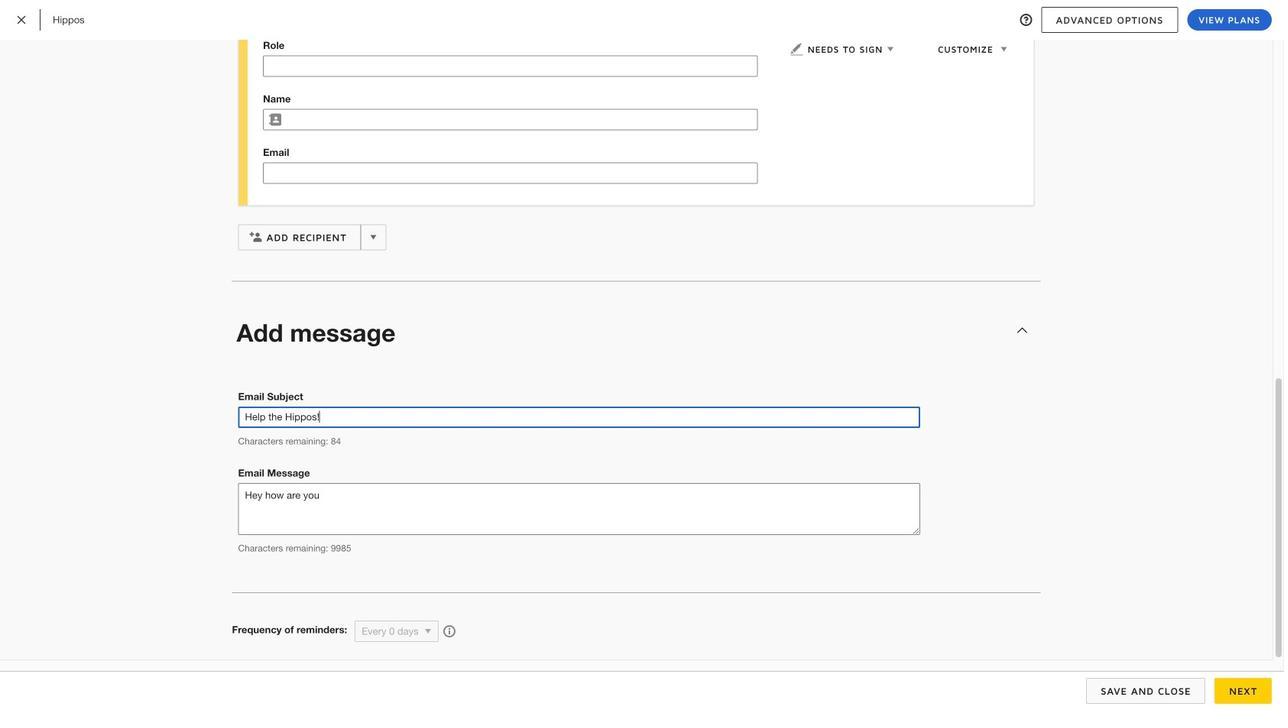 Task type: locate. For each thing, give the bounding box(es) containing it.
None text field
[[264, 56, 757, 76], [287, 110, 757, 130], [264, 56, 757, 76], [287, 110, 757, 130]]

None text field
[[264, 163, 757, 183]]

Complete with DocuSign: text field
[[239, 407, 920, 427]]



Task type: describe. For each thing, give the bounding box(es) containing it.
Enter Message text field
[[238, 483, 920, 535]]



Task type: vqa. For each thing, say whether or not it's contained in the screenshot.
Complete with DocuSign: 'Text Box'
yes



